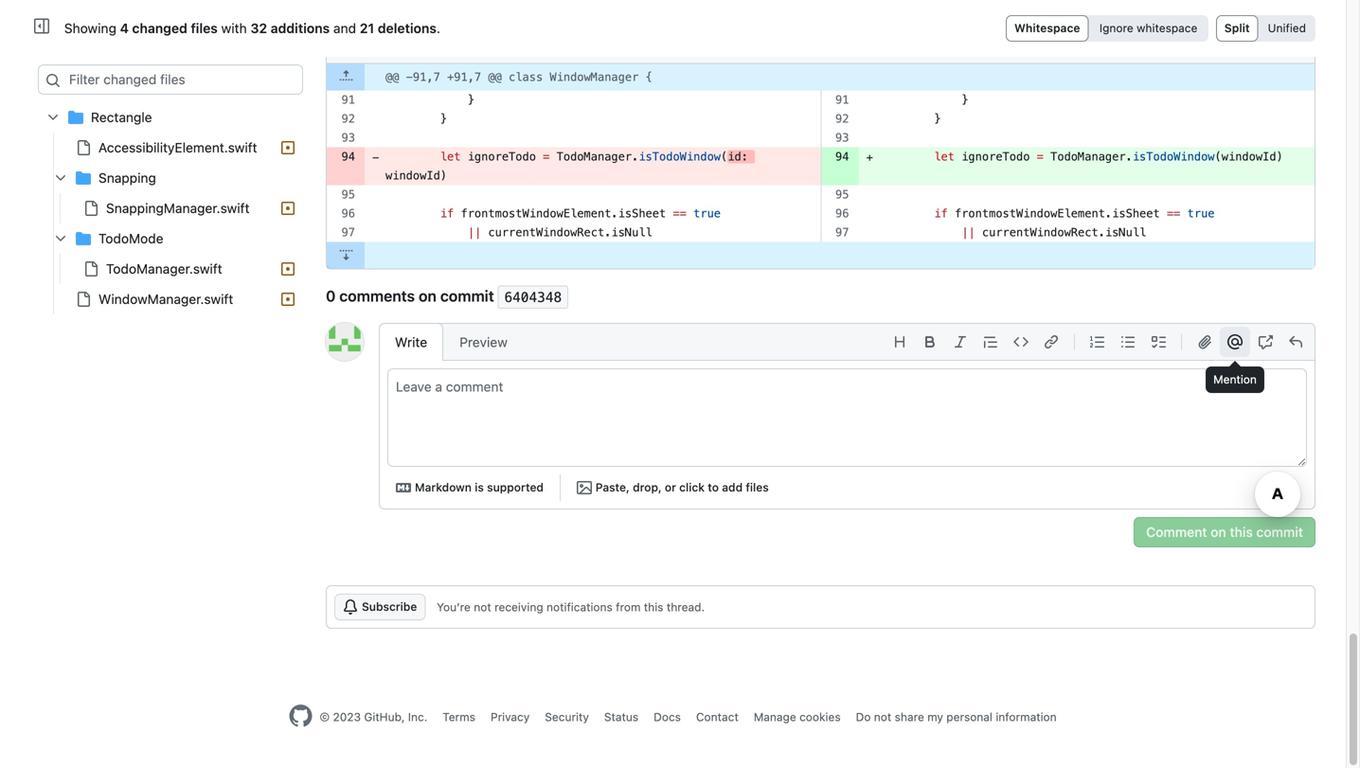 Task type: describe. For each thing, give the bounding box(es) containing it.
2 true from the left
[[1187, 207, 1215, 220]]

32
[[250, 20, 267, 36]]

receiving
[[494, 600, 543, 614]]

@terryturtle85 image
[[326, 323, 364, 361]]

privacy
[[491, 710, 530, 723]]

drop,
[[633, 480, 662, 494]]

mention image
[[1227, 334, 1243, 349]]

5 tree item from the top
[[38, 284, 303, 314]]

show options image
[[1284, 37, 1299, 52]]

ignoretodo for let ignoretodo = todomanager. istodowindow (windowid)
[[962, 150, 1030, 164]]

= for let ignoretodo = todomanager. istodowindow (windowid)
[[1037, 150, 1044, 164]]

whitespace
[[1014, 21, 1080, 35]]

comment on this commit button
[[1134, 517, 1316, 547]]

quote image
[[983, 334, 998, 349]]

security
[[545, 710, 589, 723]]

contact
[[696, 710, 739, 723]]

list ordered image
[[1090, 334, 1105, 349]]

showing
[[64, 20, 116, 36]]

2 == from the left
[[1167, 207, 1180, 220]]

4
[[120, 20, 129, 36]]

0 comments     on commit 6404348
[[326, 287, 562, 305]]

+91,7
[[447, 71, 481, 84]]

let ignoretodo = todomanager. istodowindow ( id : windowid)
[[385, 150, 755, 182]]

do not share my personal information button
[[856, 708, 1057, 725]]

1 == from the left
[[673, 207, 687, 220]]

2 || currentwindowrect.isnull from the left
[[962, 226, 1146, 239]]

notifications
[[547, 600, 613, 614]]

paperclip image
[[1197, 334, 1212, 349]]

not for you're
[[474, 600, 491, 614]]

1 || currentwindowrect.isnull from the left
[[468, 226, 652, 239]]

91,7
[[413, 71, 440, 84]]

3 tree item from the top
[[38, 193, 303, 224]]

todomanager. for (
[[557, 150, 639, 164]]

comment
[[1146, 524, 1207, 540]]

docs link
[[654, 710, 681, 723]]

(windowid)
[[1215, 150, 1283, 164]]

privacy link
[[491, 710, 530, 723]]

tasklist image
[[1151, 334, 1166, 349]]

additions
[[271, 20, 330, 36]]

deletions
[[378, 20, 437, 36]]

tree item containing rectangle
[[38, 102, 303, 314]]

0
[[326, 287, 336, 305]]

paste, drop, or click to add files
[[596, 480, 769, 494]]

my
[[927, 710, 943, 723]]

terms link
[[443, 710, 475, 723]]

2 @@ from the left
[[488, 71, 502, 84]]

with
[[221, 20, 247, 36]]

manage
[[754, 710, 796, 723]]

changed
[[132, 20, 187, 36]]

you're
[[437, 600, 471, 614]]

expand all image
[[367, 36, 382, 51]]

commit for this
[[1256, 524, 1303, 540]]

ignore whitespace button
[[1092, 18, 1205, 39]]

write button
[[379, 323, 443, 361]]

todomode tree item
[[38, 224, 303, 284]]

write tab panel
[[380, 368, 1315, 508]]

or
[[665, 480, 676, 494]]

paste,
[[596, 480, 630, 494]]

(
[[721, 150, 728, 164]]

add a comment tab list
[[379, 323, 524, 361]]

whitespace button
[[1009, 18, 1086, 39]]

snapping button
[[38, 163, 303, 193]]

2 || from the left
[[962, 226, 975, 239]]

not for do
[[874, 710, 891, 723]]

docs
[[654, 710, 681, 723]]

class
[[509, 71, 543, 84]]

on inside button
[[1211, 524, 1226, 540]]

6404348
[[504, 289, 562, 305]]

markdown image
[[396, 480, 411, 495]]

1 if from the left
[[440, 207, 454, 220]]

whitespace
[[1137, 21, 1198, 35]]

share
[[895, 710, 924, 723]]

comment on this commit
[[1146, 524, 1303, 540]]

list unordered image
[[1120, 334, 1136, 349]]

this inside button
[[1230, 524, 1253, 540]]

= for let ignoretodo = todomanager. istodowindow ( id : windowid)
[[543, 150, 550, 164]]

bell image
[[343, 599, 358, 614]]

bold image
[[923, 334, 938, 349]]

2 if frontmostwindowelement.issheet == true from the left
[[934, 207, 1215, 220]]

© 2023 github, inc.
[[320, 710, 427, 723]]

1 || from the left
[[468, 226, 481, 239]]

21
[[360, 20, 374, 36]]

istodowindow for (
[[639, 150, 721, 164]]

do not share my personal information
[[856, 710, 1057, 723]]

preview button
[[443, 323, 524, 361]]

todomode
[[99, 231, 163, 246]]

let for let ignoretodo = todomanager. istodowindow ( id : windowid)
[[440, 150, 461, 164]]

split button
[[1219, 18, 1256, 39]]

1 true from the left
[[693, 207, 721, 220]]

showing 4 changed files with 32 additions and 21 deletions .
[[64, 20, 440, 36]]

split
[[1224, 21, 1250, 35]]

1 if frontmostwindowelement.issheet == true from the left
[[440, 207, 721, 220]]

paste, drop, or click to add files button
[[568, 474, 777, 501]]

ignore
[[1100, 21, 1133, 35]]

ignore whitespace
[[1100, 21, 1198, 35]]

expand down image
[[339, 247, 354, 262]]

-
[[406, 71, 413, 84]]

you're not receiving notifications from this thread.
[[437, 600, 705, 614]]

markdown
[[415, 480, 472, 494]]

reply image
[[1288, 334, 1303, 349]]

cross reference image
[[1258, 334, 1273, 349]]

information
[[996, 710, 1057, 723]]

manage cookies
[[754, 710, 841, 723]]

and
[[333, 20, 356, 36]]



Task type: vqa. For each thing, say whether or not it's contained in the screenshot.
Introduce
no



Task type: locate. For each thing, give the bounding box(es) containing it.
0 horizontal spatial currentwindowrect.isnull
[[488, 226, 652, 239]]

todomanager. for (windowid)
[[1050, 150, 1133, 164]]

commit inside comment on this commit button
[[1256, 524, 1303, 540]]

1 horizontal spatial files
[[746, 480, 769, 494]]

commit
[[440, 287, 494, 305], [1256, 524, 1303, 540]]

=
[[543, 150, 550, 164], [1037, 150, 1044, 164]]

0 horizontal spatial ignoretodo
[[468, 150, 536, 164]]

0 horizontal spatial =
[[543, 150, 550, 164]]

unified
[[1268, 21, 1306, 35]]

snapping tree item
[[38, 163, 303, 224]]

true down '(windowid)'
[[1187, 207, 1215, 220]]

1 vertical spatial on
[[1211, 524, 1226, 540]]

{
[[645, 71, 652, 84]]

1 horizontal spatial ||
[[962, 226, 975, 239]]

1 frontmostwindowelement.issheet from the left
[[461, 207, 666, 220]]

this right from at left bottom
[[644, 600, 663, 614]]

todomode button
[[38, 224, 303, 254]]

whitespace list
[[1006, 15, 1208, 42]]

let inside "let ignoretodo = todomanager. istodowindow ( id : windowid)"
[[440, 150, 461, 164]]

2 if from the left
[[934, 207, 948, 220]]

1 horizontal spatial if frontmostwindowelement.issheet == true
[[934, 207, 1215, 220]]

on right comment
[[1211, 524, 1226, 540]]

tooltip
[[1206, 366, 1264, 393]]

@@
[[385, 71, 399, 84], [488, 71, 502, 84]]

from
[[616, 600, 641, 614]]

  text field
[[388, 369, 1306, 466]]

|| currentwindowrect.isnull down let ignoretodo = todomanager. istodowindow (windowid)
[[962, 226, 1146, 239]]

1 horizontal spatial =
[[1037, 150, 1044, 164]]

4 tree item from the top
[[38, 254, 303, 284]]

subscribe
[[362, 600, 417, 613]]

files inside paste, drop, or click to add files button
[[746, 480, 769, 494]]

1 horizontal spatial not
[[874, 710, 891, 723]]

tree item
[[38, 102, 303, 314], [38, 133, 303, 163], [38, 193, 303, 224], [38, 254, 303, 284], [38, 284, 303, 314]]

1 vertical spatial not
[[874, 710, 891, 723]]

1 horizontal spatial todomanager.
[[1050, 150, 1133, 164]]

thread.
[[667, 600, 705, 614]]

istodowindow inside "let ignoretodo = todomanager. istodowindow ( id : windowid)"
[[639, 150, 721, 164]]

1 horizontal spatial frontmostwindowelement.issheet
[[955, 207, 1160, 220]]

subscribe button
[[334, 594, 426, 620]]

1 @@ from the left
[[385, 71, 399, 84]]

currentwindowrect.isnull down let ignoretodo = todomanager. istodowindow (windowid)
[[982, 226, 1146, 239]]

let for let ignoretodo = todomanager. istodowindow (windowid)
[[934, 150, 955, 164]]

diff view list
[[1216, 15, 1316, 42]]

ignoretodo
[[468, 150, 536, 164], [962, 150, 1030, 164]]

snapping
[[99, 170, 156, 186]]

0 vertical spatial on
[[419, 287, 437, 305]]

2 todomanager. from the left
[[1050, 150, 1133, 164]]

if frontmostwindowelement.issheet == true down "let ignoretodo = todomanager. istodowindow ( id : windowid)"
[[440, 207, 721, 220]]

2 = from the left
[[1037, 150, 1044, 164]]

2 currentwindowrect.isnull from the left
[[982, 226, 1146, 239]]

todomanager.
[[557, 150, 639, 164], [1050, 150, 1133, 164]]

0 vertical spatial this
[[1230, 524, 1253, 540]]

write
[[395, 334, 427, 350]]

do
[[856, 710, 871, 723]]

image image
[[577, 480, 592, 495]]

files
[[191, 20, 218, 36], [746, 480, 769, 494]]

terms
[[443, 710, 475, 723]]

2 frontmostwindowelement.issheet from the left
[[955, 207, 1160, 220]]

2 ignoretodo from the left
[[962, 150, 1030, 164]]

1 vertical spatial commit
[[1256, 524, 1303, 540]]

1 tree item from the top
[[38, 102, 303, 314]]

Filter changed files text field
[[38, 64, 303, 95]]

click
[[679, 480, 705, 494]]

1 let from the left
[[440, 150, 461, 164]]

2023
[[333, 710, 361, 723]]

0 horizontal spatial || currentwindowrect.isnull
[[468, 226, 652, 239]]

1 horizontal spatial on
[[1211, 524, 1226, 540]]

is
[[475, 480, 484, 494]]

1 horizontal spatial ==
[[1167, 207, 1180, 220]]

1 horizontal spatial let
[[934, 150, 955, 164]]

||
[[468, 226, 481, 239], [962, 226, 975, 239]]

if
[[440, 207, 454, 220], [934, 207, 948, 220]]

==
[[673, 207, 687, 220], [1167, 207, 1180, 220]]

0 horizontal spatial files
[[191, 20, 218, 36]]

1 horizontal spatial true
[[1187, 207, 1215, 220]]

0 horizontal spatial frontmostwindowelement.issheet
[[461, 207, 666, 220]]

github,
[[364, 710, 405, 723]]

if frontmostwindowelement.issheet == true
[[440, 207, 721, 220], [934, 207, 1215, 220]]

let
[[440, 150, 461, 164], [934, 150, 955, 164]]

}
[[385, 93, 474, 107], [879, 93, 968, 107], [385, 112, 447, 126], [879, 112, 941, 126]]

ignoretodo for let ignoretodo = todomanager. istodowindow ( id : windowid)
[[468, 150, 536, 164]]

to
[[708, 480, 719, 494]]

©
[[320, 710, 330, 723]]

0 horizontal spatial ==
[[673, 207, 687, 220]]

comments
[[339, 287, 415, 305]]

not
[[474, 600, 491, 614], [874, 710, 891, 723]]

sidebar expand image
[[34, 18, 49, 33]]

on up write 'button'
[[419, 287, 437, 305]]

2 let from the left
[[934, 150, 955, 164]]

this right comment
[[1230, 524, 1253, 540]]

commit for on
[[440, 287, 494, 305]]

windowid)
[[385, 169, 447, 182]]

1 horizontal spatial ignoretodo
[[962, 150, 1030, 164]]

cookies
[[799, 710, 841, 723]]

1 horizontal spatial commit
[[1256, 524, 1303, 540]]

|| currentwindowrect.isnull down "let ignoretodo = todomanager. istodowindow ( id : windowid)"
[[468, 226, 652, 239]]

frontmostwindowelement.issheet
[[461, 207, 666, 220], [955, 207, 1160, 220]]

@@ -91,7 +91,7 @@ class windowmanager {
[[385, 71, 652, 84]]

1 todomanager. from the left
[[557, 150, 639, 164]]

frontmostwindowelement.issheet down let ignoretodo = todomanager. istodowindow (windowid)
[[955, 207, 1160, 220]]

this
[[1230, 524, 1253, 540], [644, 600, 663, 614]]

.
[[437, 20, 440, 36]]

0 vertical spatial commit
[[440, 287, 494, 305]]

0 horizontal spatial ||
[[468, 226, 481, 239]]

markdown is supported link
[[387, 474, 552, 501]]

status
[[604, 710, 639, 723]]

0 horizontal spatial not
[[474, 600, 491, 614]]

@@ left class
[[488, 71, 502, 84]]

group containing snapping
[[38, 133, 303, 314]]

istodowindow
[[639, 150, 721, 164], [1133, 150, 1215, 164]]

1 ignoretodo from the left
[[468, 150, 536, 164]]

windowmanager
[[550, 71, 639, 84]]

if frontmostwindowelement.issheet == true down let ignoretodo = todomanager. istodowindow (windowid)
[[934, 207, 1215, 220]]

1 = from the left
[[543, 150, 550, 164]]

supported
[[487, 480, 544, 494]]

inc.
[[408, 710, 427, 723]]

status link
[[604, 710, 639, 723]]

contact link
[[696, 710, 739, 723]]

2 tree item from the top
[[38, 133, 303, 163]]

rectangle
[[91, 109, 152, 125]]

todomanager. inside "let ignoretodo = todomanager. istodowindow ( id : windowid)"
[[557, 150, 639, 164]]

true down (
[[693, 207, 721, 220]]

0 horizontal spatial istodowindow
[[639, 150, 721, 164]]

0 vertical spatial not
[[474, 600, 491, 614]]

1 horizontal spatial this
[[1230, 524, 1253, 540]]

id
[[728, 150, 741, 164]]

currentwindowrect.isnull down "let ignoretodo = todomanager. istodowindow ( id : windowid)"
[[488, 226, 652, 239]]

@@ left -
[[385, 71, 399, 84]]

code image
[[1013, 334, 1029, 349]]

markdown is supported
[[415, 480, 544, 494]]

on
[[419, 287, 437, 305], [1211, 524, 1226, 540]]

1 horizontal spatial currentwindowrect.isnull
[[982, 226, 1146, 239]]

ignoretodo inside "let ignoretodo = todomanager. istodowindow ( id : windowid)"
[[468, 150, 536, 164]]

0 horizontal spatial todomanager.
[[557, 150, 639, 164]]

2 istodowindow from the left
[[1133, 150, 1215, 164]]

0 horizontal spatial if frontmostwindowelement.issheet == true
[[440, 207, 721, 220]]

1 istodowindow from the left
[[639, 150, 721, 164]]

not inside button
[[874, 710, 891, 723]]

rectangle button
[[38, 102, 303, 133]]

true
[[693, 207, 721, 220], [1187, 207, 1215, 220]]

1 vertical spatial this
[[644, 600, 663, 614]]

let ignoretodo = todomanager. istodowindow (windowid)
[[934, 150, 1283, 164]]

heading image
[[892, 334, 907, 349]]

expand up image
[[339, 69, 354, 84]]

files left with
[[191, 20, 218, 36]]

1 vertical spatial files
[[746, 480, 769, 494]]

unified button
[[1261, 18, 1313, 39]]

1 horizontal spatial @@
[[488, 71, 502, 84]]

  text field inside write tab panel
[[388, 369, 1306, 466]]

:
[[741, 150, 748, 164]]

group
[[38, 133, 303, 314]]

link image
[[1044, 334, 1059, 349]]

not right do
[[874, 710, 891, 723]]

0 horizontal spatial commit
[[440, 287, 494, 305]]

= inside "let ignoretodo = todomanager. istodowindow ( id : windowid)"
[[543, 150, 550, 164]]

0 horizontal spatial let
[[440, 150, 461, 164]]

homepage image
[[289, 704, 312, 727]]

files right add
[[746, 480, 769, 494]]

personal
[[946, 710, 993, 723]]

0 vertical spatial files
[[191, 20, 218, 36]]

not right you're
[[474, 600, 491, 614]]

1 horizontal spatial istodowindow
[[1133, 150, 1215, 164]]

1 horizontal spatial if
[[934, 207, 948, 220]]

1 currentwindowrect.isnull from the left
[[488, 226, 652, 239]]

0 horizontal spatial if
[[440, 207, 454, 220]]

preview
[[460, 334, 508, 350]]

frontmostwindowelement.issheet down "let ignoretodo = todomanager. istodowindow ( id : windowid)"
[[461, 207, 666, 220]]

istodowindow for (windowid)
[[1133, 150, 1215, 164]]

1 horizontal spatial || currentwindowrect.isnull
[[962, 226, 1146, 239]]

manage cookies button
[[754, 708, 841, 725]]

0 horizontal spatial true
[[693, 207, 721, 220]]

0 horizontal spatial on
[[419, 287, 437, 305]]

0 horizontal spatial this
[[644, 600, 663, 614]]

add
[[722, 480, 743, 494]]

security link
[[545, 710, 589, 723]]

0 horizontal spatial @@
[[385, 71, 399, 84]]

italic image
[[953, 334, 968, 349]]



